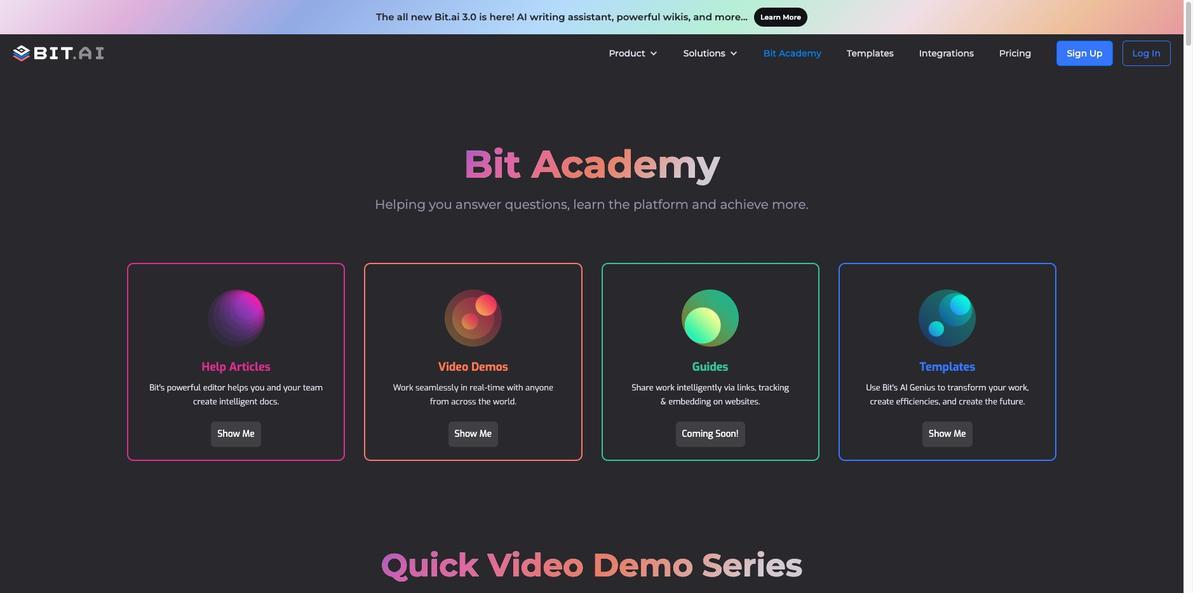 Task type: vqa. For each thing, say whether or not it's contained in the screenshot.


Task type: locate. For each thing, give the bounding box(es) containing it.
1 horizontal spatial video
[[488, 546, 584, 585]]

academy up helping you answer questions, learn the platform and achieve more.
[[532, 141, 720, 187]]

1 horizontal spatial your
[[989, 382, 1006, 393]]

across
[[451, 396, 476, 407]]

1 horizontal spatial templates
[[920, 360, 975, 375]]

0 horizontal spatial academy
[[532, 141, 720, 187]]

questions,
[[505, 197, 570, 212]]

2 image
[[649, 49, 658, 58], [729, 49, 738, 58]]

1 show from the left
[[217, 428, 240, 440]]

2 horizontal spatial create
[[959, 396, 983, 407]]

0 vertical spatial bit
[[763, 48, 776, 59]]

and
[[693, 11, 712, 23], [692, 197, 717, 212], [267, 382, 281, 393], [943, 396, 957, 407]]

efficiencies,
[[896, 396, 940, 407]]

bit down learn
[[763, 48, 776, 59]]

bit academy down more on the right of the page
[[763, 48, 821, 59]]

the down real-
[[478, 396, 491, 407]]

templates link
[[834, 34, 906, 72]]

bit up answer
[[464, 141, 521, 187]]

show
[[217, 428, 240, 440], [455, 428, 477, 440], [929, 428, 951, 440]]

1 show me from the left
[[217, 428, 255, 440]]

1 horizontal spatial you
[[429, 197, 452, 212]]

1 create from the left
[[193, 396, 217, 407]]

0 horizontal spatial show me
[[217, 428, 255, 440]]

helping you answer questions, learn the platform and achieve more.
[[375, 197, 809, 212]]

up
[[1089, 48, 1103, 59]]

1 vertical spatial video
[[488, 546, 584, 585]]

2 show from the left
[[455, 428, 477, 440]]

create down use
[[870, 396, 894, 407]]

your up future.
[[989, 382, 1006, 393]]

help articles
[[202, 360, 270, 375]]

0 horizontal spatial create
[[193, 396, 217, 407]]

you
[[429, 197, 452, 212], [251, 382, 265, 393]]

0 horizontal spatial me
[[242, 428, 255, 440]]

bit academy link
[[751, 34, 834, 72]]

your inside the bit's powerful editor helps you and your team create intelligent docs.
[[283, 382, 301, 393]]

learn
[[573, 197, 605, 212]]

3 me from the left
[[954, 428, 966, 440]]

0 horizontal spatial templates
[[847, 48, 894, 59]]

1 horizontal spatial bit's
[[883, 382, 898, 393]]

more...
[[715, 11, 748, 23]]

the
[[609, 197, 630, 212], [478, 396, 491, 407], [985, 396, 997, 407]]

2 image inside 'solutions' dropdown button
[[729, 49, 738, 58]]

academy
[[779, 48, 821, 59], [532, 141, 720, 187]]

1 vertical spatial you
[[251, 382, 265, 393]]

learn
[[760, 13, 781, 22]]

me down intelligent
[[242, 428, 255, 440]]

to
[[938, 382, 945, 393]]

show me for demos
[[455, 428, 492, 440]]

ai writing
[[517, 11, 565, 23]]

the left future.
[[985, 396, 997, 407]]

bit's right use
[[883, 382, 898, 393]]

quick video demo series
[[381, 546, 803, 585]]

1 horizontal spatial show me
[[455, 428, 492, 440]]

2 horizontal spatial show
[[929, 428, 951, 440]]

0 vertical spatial templates
[[847, 48, 894, 59]]

and right the wikis,
[[693, 11, 712, 23]]

video
[[438, 360, 468, 375], [488, 546, 584, 585]]

1 horizontal spatial show
[[455, 428, 477, 440]]

share
[[632, 382, 654, 393]]

learn more link
[[754, 8, 807, 27]]

quick
[[381, 546, 479, 585]]

helping
[[375, 197, 426, 212]]

tracking
[[759, 382, 789, 393]]

sign
[[1067, 48, 1087, 59]]

websites.
[[725, 396, 760, 407]]

show for video
[[455, 428, 477, 440]]

0 vertical spatial academy
[[779, 48, 821, 59]]

0 horizontal spatial 2 image
[[649, 49, 658, 58]]

bit
[[763, 48, 776, 59], [464, 141, 521, 187]]

1 vertical spatial templates
[[920, 360, 975, 375]]

2 horizontal spatial me
[[954, 428, 966, 440]]

1 bit's from the left
[[149, 382, 165, 393]]

bit's inside the bit's powerful editor helps you and your team create intelligent docs.
[[149, 382, 165, 393]]

show for help
[[217, 428, 240, 440]]

me for demos
[[480, 428, 492, 440]]

2 horizontal spatial the
[[985, 396, 997, 407]]

0 horizontal spatial bit's
[[149, 382, 165, 393]]

me down work seamlessly in real-time with anyone from across the world.
[[480, 428, 492, 440]]

1 me from the left
[[242, 428, 255, 440]]

1 horizontal spatial powerful
[[617, 11, 660, 23]]

in
[[1152, 48, 1161, 59]]

2 horizontal spatial show me
[[929, 428, 966, 440]]

log in link
[[1122, 41, 1171, 66]]

seamlessly
[[416, 382, 458, 393]]

1 vertical spatial bit
[[464, 141, 521, 187]]

1 horizontal spatial bit
[[763, 48, 776, 59]]

bit's left "editor"
[[149, 382, 165, 393]]

0 horizontal spatial the
[[478, 396, 491, 407]]

0 horizontal spatial bit academy
[[464, 141, 720, 187]]

academy down more on the right of the page
[[779, 48, 821, 59]]

use bit's ai genius to transform your work, create efficiencies, and create the future.
[[866, 382, 1029, 407]]

you up docs.
[[251, 382, 265, 393]]

& embedding
[[661, 396, 711, 407]]

2 2 image from the left
[[729, 49, 738, 58]]

2 bit's from the left
[[883, 382, 898, 393]]

2 me from the left
[[480, 428, 492, 440]]

2 show me from the left
[[455, 428, 492, 440]]

articles
[[229, 360, 270, 375]]

product button
[[596, 34, 671, 72]]

use
[[866, 382, 880, 393]]

show down across
[[455, 428, 477, 440]]

show me down across
[[455, 428, 492, 440]]

1 horizontal spatial 2 image
[[729, 49, 738, 58]]

and down to
[[943, 396, 957, 407]]

bit academy
[[763, 48, 821, 59], [464, 141, 720, 187]]

create down "editor"
[[193, 396, 217, 407]]

me down use bit's ai genius to transform your work, create efficiencies, and create the future.
[[954, 428, 966, 440]]

real-
[[470, 382, 487, 393]]

show down intelligent
[[217, 428, 240, 440]]

show me down intelligent
[[217, 428, 255, 440]]

work,
[[1008, 382, 1029, 393]]

bit's inside use bit's ai genius to transform your work, create efficiencies, and create the future.
[[883, 382, 898, 393]]

pricing link
[[987, 34, 1044, 72]]

achieve
[[720, 197, 769, 212]]

0 horizontal spatial your
[[283, 382, 301, 393]]

the inside use bit's ai genius to transform your work, create efficiencies, and create the future.
[[985, 396, 997, 407]]

world.
[[493, 396, 516, 407]]

0 horizontal spatial powerful
[[167, 382, 201, 393]]

1 horizontal spatial create
[[870, 396, 894, 407]]

the right 'learn' on the top
[[609, 197, 630, 212]]

show me
[[217, 428, 255, 440], [455, 428, 492, 440], [929, 428, 966, 440]]

0 vertical spatial bit academy
[[763, 48, 821, 59]]

0 horizontal spatial show
[[217, 428, 240, 440]]

1 vertical spatial powerful
[[167, 382, 201, 393]]

2 image for product
[[649, 49, 658, 58]]

create down transform
[[959, 396, 983, 407]]

0 horizontal spatial you
[[251, 382, 265, 393]]

1 2 image from the left
[[649, 49, 658, 58]]

your
[[283, 382, 301, 393], [989, 382, 1006, 393]]

show me down use bit's ai genius to transform your work, create efficiencies, and create the future.
[[929, 428, 966, 440]]

powerful left "editor"
[[167, 382, 201, 393]]

templates
[[847, 48, 894, 59], [920, 360, 975, 375]]

2 image right product
[[649, 49, 658, 58]]

0 vertical spatial powerful
[[617, 11, 660, 23]]

demos
[[471, 360, 508, 375]]

your left "team"
[[283, 382, 301, 393]]

team
[[303, 382, 323, 393]]

bit's powerful editor helps you and your team create intelligent docs.
[[149, 382, 323, 407]]

0 horizontal spatial video
[[438, 360, 468, 375]]

and left "achieve"
[[692, 197, 717, 212]]

solutions button
[[671, 34, 751, 72]]

editor
[[203, 382, 225, 393]]

0 horizontal spatial bit
[[464, 141, 521, 187]]

2 image right solutions
[[729, 49, 738, 58]]

banner
[[0, 34, 1184, 72]]

show down efficiencies,
[[929, 428, 951, 440]]

time
[[487, 382, 505, 393]]

work
[[393, 382, 413, 393]]

2 your from the left
[[989, 382, 1006, 393]]

powerful
[[617, 11, 660, 23], [167, 382, 201, 393]]

templates inside banner
[[847, 48, 894, 59]]

1 horizontal spatial bit academy
[[763, 48, 821, 59]]

more
[[783, 13, 801, 22]]

bit academy up helping you answer questions, learn the platform and achieve more.
[[464, 141, 720, 187]]

series
[[702, 546, 803, 585]]

1 horizontal spatial academy
[[779, 48, 821, 59]]

create
[[193, 396, 217, 407], [870, 396, 894, 407], [959, 396, 983, 407]]

3 show from the left
[[929, 428, 951, 440]]

in
[[461, 382, 467, 393]]

1 your from the left
[[283, 382, 301, 393]]

your inside use bit's ai genius to transform your work, create efficiencies, and create the future.
[[989, 382, 1006, 393]]

navigation containing product
[[596, 34, 1184, 72]]

work
[[656, 382, 675, 393]]

help
[[202, 360, 226, 375]]

and up docs.
[[267, 382, 281, 393]]

1 horizontal spatial me
[[480, 428, 492, 440]]

2 create from the left
[[870, 396, 894, 407]]

log
[[1132, 48, 1149, 59]]

bit's
[[149, 382, 165, 393], [883, 382, 898, 393]]

video demos
[[438, 360, 508, 375]]

log in
[[1132, 48, 1161, 59]]

1 vertical spatial academy
[[532, 141, 720, 187]]

you left answer
[[429, 197, 452, 212]]

2 image inside product dropdown button
[[649, 49, 658, 58]]

soon!
[[716, 428, 739, 440]]

powerful up product dropdown button
[[617, 11, 660, 23]]

powerful inside the bit's powerful editor helps you and your team create intelligent docs.
[[167, 382, 201, 393]]

0 vertical spatial you
[[429, 197, 452, 212]]

navigation
[[596, 34, 1184, 72]]

academy inside banner
[[779, 48, 821, 59]]



Task type: describe. For each thing, give the bounding box(es) containing it.
the all new bit.ai 3.0 is here! ai writing assistant, powerful wikis, and more...
[[376, 11, 748, 23]]

the inside work seamlessly in real-time with anyone from across the world.
[[478, 396, 491, 407]]

from
[[430, 396, 449, 407]]

with
[[507, 382, 523, 393]]

0 vertical spatial video
[[438, 360, 468, 375]]

2 image for solutions
[[729, 49, 738, 58]]

create inside the bit's powerful editor helps you and your team create intelligent docs.
[[193, 396, 217, 407]]

coming soon!
[[682, 428, 739, 440]]

demo
[[593, 546, 693, 585]]

solutions
[[683, 48, 725, 59]]

transform
[[948, 382, 986, 393]]

is
[[479, 11, 487, 23]]

coming
[[682, 428, 713, 440]]

and inside use bit's ai genius to transform your work, create efficiencies, and create the future.
[[943, 396, 957, 407]]

product
[[609, 48, 645, 59]]

bit academy inside bit academy link
[[763, 48, 821, 59]]

sign up
[[1067, 48, 1103, 59]]

wikis,
[[663, 11, 691, 23]]

guides
[[692, 360, 728, 375]]

anyone
[[525, 382, 553, 393]]

helps
[[228, 382, 248, 393]]

1 vertical spatial bit academy
[[464, 141, 720, 187]]

banner containing product
[[0, 34, 1184, 72]]

show me for articles
[[217, 428, 255, 440]]

sign up link
[[1057, 41, 1113, 66]]

bit.ai
[[435, 11, 460, 23]]

3 show me from the left
[[929, 428, 966, 440]]

bit inside banner
[[763, 48, 776, 59]]

you inside the bit's powerful editor helps you and your team create intelligent docs.
[[251, 382, 265, 393]]

ai genius
[[900, 382, 935, 393]]

integrations
[[919, 48, 974, 59]]

via
[[724, 382, 735, 393]]

on
[[713, 396, 723, 407]]

docs.
[[260, 396, 279, 407]]

share work intelligently via links, tracking & embedding on websites.
[[632, 382, 789, 407]]

work seamlessly in real-time with anyone from across the world.
[[393, 382, 553, 407]]

answer
[[456, 197, 502, 212]]

intelligent
[[219, 396, 257, 407]]

learn more
[[760, 13, 801, 22]]

1 horizontal spatial the
[[609, 197, 630, 212]]

here!
[[489, 11, 514, 23]]

new
[[411, 11, 432, 23]]

future.
[[1000, 396, 1025, 407]]

pricing
[[999, 48, 1031, 59]]

me for articles
[[242, 428, 255, 440]]

integrations link
[[906, 34, 987, 72]]

3 create from the left
[[959, 396, 983, 407]]

intelligently
[[677, 382, 722, 393]]

more.
[[772, 197, 809, 212]]

and inside the bit's powerful editor helps you and your team create intelligent docs.
[[267, 382, 281, 393]]

links,
[[737, 382, 756, 393]]

platform
[[633, 197, 689, 212]]

3.0
[[462, 11, 476, 23]]

assistant,
[[568, 11, 614, 23]]

the
[[376, 11, 394, 23]]

all
[[397, 11, 408, 23]]



